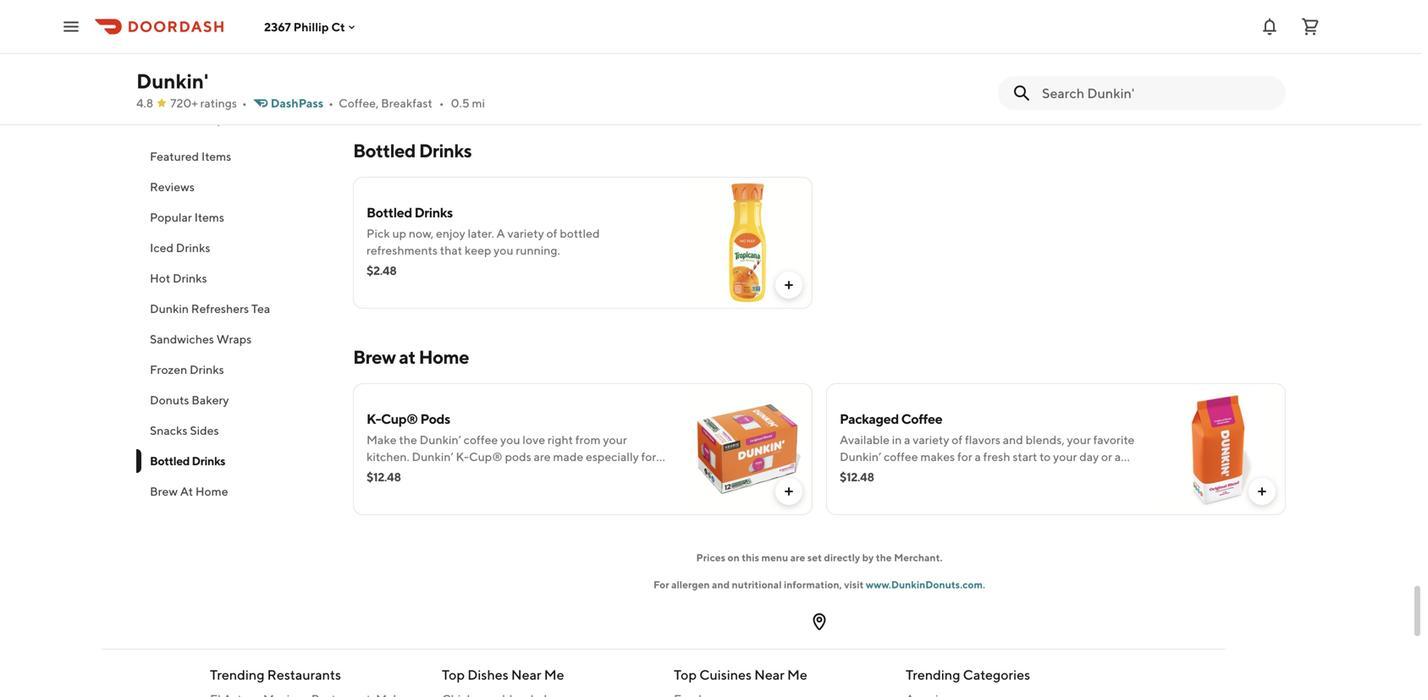 Task type: describe. For each thing, give the bounding box(es) containing it.
1 horizontal spatial the
[[876, 552, 892, 564]]

family
[[951, 467, 984, 481]]

make
[[367, 433, 397, 447]]

tomatoes
[[560, 20, 611, 34]]

mi
[[472, 96, 485, 110]]

reviews button
[[136, 172, 333, 202]]

directly
[[824, 552, 861, 564]]

brew at home
[[150, 485, 228, 499]]

colleagues.
[[1000, 467, 1060, 481]]

snacks sides
[[150, 424, 219, 438]]

your up day
[[1068, 433, 1092, 447]]

top dishes near me
[[442, 667, 565, 684]]

tea
[[251, 302, 270, 316]]

makes
[[921, 450, 956, 464]]

frozen
[[150, 363, 187, 377]]

7:40
[[190, 112, 215, 126]]

merchant
[[894, 552, 941, 564]]

visit
[[845, 579, 864, 591]]

trending categories
[[906, 667, 1031, 684]]

cage-free eggs mixed with spinach, tomatoes and a four cheese blend, cooked sous-vide style and packed with 13g of protein.
[[367, 20, 667, 68]]

your down kitchen.
[[367, 467, 391, 481]]

dunkin' inside packaged coffee available in a variety of flavors and blends, your favorite dunkin' coffee makes for a fresh start to your day or a great gift for friends, family or colleagues.
[[840, 450, 882, 464]]

$12.48 for available
[[840, 470, 875, 484]]

refreshments
[[367, 244, 438, 257]]

set
[[808, 552, 822, 564]]

-
[[183, 112, 188, 126]]

restaurants
[[267, 667, 341, 684]]

0 vertical spatial add item to cart image
[[1256, 72, 1270, 86]]

cuisines
[[700, 667, 752, 684]]

home for brew at home
[[196, 485, 228, 499]]

2 • from the left
[[329, 96, 334, 110]]

brew at home button
[[136, 477, 333, 507]]

of inside packaged coffee available in a variety of flavors and blends, your favorite dunkin' coffee makes for a fresh start to your day or a great gift for friends, family or colleagues.
[[952, 433, 963, 447]]

bakery
[[192, 393, 229, 407]]

iced drinks button
[[136, 233, 333, 263]]

1 horizontal spatial k-
[[442, 467, 455, 481]]

for
[[654, 579, 670, 591]]

a
[[497, 227, 505, 241]]

trending restaurants
[[210, 667, 341, 684]]

near for cuisines
[[755, 667, 785, 684]]

iced drinks
[[150, 241, 210, 255]]

add item to cart image for bottled drinks
[[783, 279, 796, 292]]

eggs
[[425, 20, 450, 34]]

for allergen and nutritional information, visit www.dunkindonuts.com .
[[654, 579, 986, 591]]

coffee,
[[339, 96, 379, 110]]

and up packed
[[613, 20, 634, 34]]

popular items button
[[136, 202, 333, 233]]

at
[[399, 346, 416, 368]]

www.dunkindonuts.com link
[[866, 579, 983, 591]]

0 vertical spatial bottled
[[353, 140, 416, 162]]

a down flavors
[[975, 450, 982, 464]]

1 vertical spatial cup®
[[469, 450, 503, 464]]

to
[[1040, 450, 1051, 464]]

you inside bottled drinks pick up now, enjoy later. a variety of bottled refreshments that keep you running. $2.48
[[494, 244, 514, 257]]

nutritional
[[732, 579, 782, 591]]

dunkin
[[150, 302, 189, 316]]

your right to
[[1054, 450, 1078, 464]]

iced
[[150, 241, 174, 255]]

a right 'in'
[[905, 433, 911, 447]]

kitchen.
[[367, 450, 410, 464]]

0 vertical spatial cup®
[[381, 411, 418, 427]]

love
[[523, 433, 546, 447]]

2 horizontal spatial k-
[[456, 450, 469, 464]]

iced lemon loaf image
[[1154, 0, 1287, 102]]

5:30
[[136, 112, 162, 126]]

www.dunkindonuts.com
[[866, 579, 983, 591]]

from
[[576, 433, 601, 447]]

donuts bakery
[[150, 393, 229, 407]]

1 vertical spatial bottled drinks
[[150, 454, 225, 468]]

• for 720+ ratings •
[[242, 96, 247, 110]]

available
[[840, 433, 890, 447]]

full
[[136, 91, 166, 111]]

drinks right hot
[[173, 271, 207, 285]]

near for dishes
[[512, 667, 542, 684]]

of inside cage-free eggs mixed with spinach, tomatoes and a four cheese blend, cooked sous-vide style and packed with 13g of protein.
[[387, 54, 398, 68]]

frozen drinks button
[[136, 355, 333, 385]]

items for featured items
[[201, 149, 231, 163]]

0 horizontal spatial .
[[941, 552, 943, 564]]

brewing
[[491, 467, 535, 481]]

a down favorite
[[1115, 450, 1122, 464]]

prices
[[697, 552, 726, 564]]

pods
[[505, 450, 532, 464]]

free
[[401, 20, 422, 34]]

sandwiches
[[150, 332, 214, 346]]

variety inside bottled drinks pick up now, enjoy later. a variety of bottled refreshments that keep you running. $2.48
[[508, 227, 544, 241]]

cage-
[[367, 20, 401, 34]]

right
[[548, 433, 573, 447]]

keep
[[465, 244, 492, 257]]

now,
[[409, 227, 434, 241]]

me for top cuisines near me
[[788, 667, 808, 684]]

drinks down 0.5
[[419, 140, 472, 162]]

drinks inside button
[[176, 241, 210, 255]]

sous-
[[486, 37, 515, 51]]

packaged coffee available in a variety of flavors and blends, your favorite dunkin' coffee makes for a fresh start to your day or a great gift for friends, family or colleagues.
[[840, 411, 1135, 481]]

hot drinks
[[150, 271, 207, 285]]

featured items button
[[136, 141, 333, 172]]

enjoy
[[436, 227, 466, 241]]

great
[[840, 467, 869, 481]]

donuts
[[150, 393, 189, 407]]

0 horizontal spatial k-
[[367, 411, 381, 427]]

bottled drinks image
[[681, 177, 813, 309]]

2 horizontal spatial for
[[958, 450, 973, 464]]

ratings
[[200, 96, 237, 110]]

made
[[553, 450, 584, 464]]

your up especially
[[603, 433, 627, 447]]

are inside k-cup® pods make the dunkin' coffee you love right from your kitchen. dunkin' k-cup® pods are made especially for your keurig® k-cup® brewing system.
[[534, 450, 551, 464]]



Task type: locate. For each thing, give the bounding box(es) containing it.
1 near from the left
[[512, 667, 542, 684]]

2 trending from the left
[[906, 667, 961, 684]]

trending left restaurants
[[210, 667, 265, 684]]

2 vertical spatial cup®
[[455, 467, 489, 481]]

a left the four
[[636, 20, 642, 34]]

0 items, open order cart image
[[1301, 17, 1321, 37]]

your
[[603, 433, 627, 447], [1068, 433, 1092, 447], [1054, 450, 1078, 464], [367, 467, 391, 481]]

cup® up make
[[381, 411, 418, 427]]

1 vertical spatial coffee
[[884, 450, 919, 464]]

items for popular items
[[194, 210, 224, 224]]

0 horizontal spatial of
[[387, 54, 398, 68]]

of up running.
[[547, 227, 558, 241]]

you
[[494, 244, 514, 257], [501, 433, 520, 447]]

1 top from the left
[[442, 667, 465, 684]]

cup® up brewing
[[469, 450, 503, 464]]

egg white & veggie omelet bites image
[[681, 0, 813, 102]]

1 me from the left
[[544, 667, 565, 684]]

k- left pods
[[456, 450, 469, 464]]

by
[[863, 552, 874, 564]]

0 vertical spatial the
[[399, 433, 417, 447]]

Item Search search field
[[1043, 84, 1273, 102]]

2 vertical spatial k-
[[442, 467, 455, 481]]

popular items
[[150, 210, 224, 224]]

of inside bottled drinks pick up now, enjoy later. a variety of bottled refreshments that keep you running. $2.48
[[547, 227, 558, 241]]

0 horizontal spatial top
[[442, 667, 465, 684]]

coffee up brewing
[[464, 433, 498, 447]]

k-cup® pods image
[[681, 384, 813, 516]]

0 vertical spatial items
[[201, 149, 231, 163]]

drinks inside bottled drinks pick up now, enjoy later. a variety of bottled refreshments that keep you running. $2.48
[[415, 205, 453, 221]]

0 horizontal spatial coffee
[[464, 433, 498, 447]]

full menu 5:30 am - 7:40 pm
[[136, 91, 235, 126]]

• for coffee, breakfast • 0.5 mi
[[439, 96, 444, 110]]

1 vertical spatial brew
[[150, 485, 178, 499]]

1 vertical spatial you
[[501, 433, 520, 447]]

bottled up up
[[367, 205, 412, 221]]

notification bell image
[[1260, 17, 1281, 37]]

coffee, breakfast • 0.5 mi
[[339, 96, 485, 110]]

2 vertical spatial bottled
[[150, 454, 190, 468]]

cup®
[[381, 411, 418, 427], [469, 450, 503, 464], [455, 467, 489, 481]]

items right popular
[[194, 210, 224, 224]]

packaged
[[840, 411, 899, 427]]

1 vertical spatial home
[[196, 485, 228, 499]]

dunkin'
[[136, 69, 209, 93]]

gift
[[871, 467, 889, 481]]

0 horizontal spatial for
[[642, 450, 657, 464]]

you inside k-cup® pods make the dunkin' coffee you love right from your kitchen. dunkin' k-cup® pods are made especially for your keurig® k-cup® brewing system.
[[501, 433, 520, 447]]

or down fresh
[[986, 467, 997, 481]]

variety inside packaged coffee available in a variety of flavors and blends, your favorite dunkin' coffee makes for a fresh start to your day or a great gift for friends, family or colleagues.
[[913, 433, 950, 447]]

of right the 13g
[[387, 54, 398, 68]]

this
[[742, 552, 760, 564]]

1 horizontal spatial brew
[[353, 346, 396, 368]]

home for brew at home
[[419, 346, 469, 368]]

• left coffee,
[[329, 96, 334, 110]]

menu
[[170, 91, 215, 111]]

3 • from the left
[[439, 96, 444, 110]]

bottled drinks
[[353, 140, 472, 162], [150, 454, 225, 468]]

a inside cage-free eggs mixed with spinach, tomatoes and a four cheese blend, cooked sous-vide style and packed with 13g of protein.
[[636, 20, 642, 34]]

for
[[642, 450, 657, 464], [958, 450, 973, 464], [892, 467, 907, 481]]

and inside packaged coffee available in a variety of flavors and blends, your favorite dunkin' coffee makes for a fresh start to your day or a great gift for friends, family or colleagues.
[[1003, 433, 1024, 447]]

0 horizontal spatial $12.48
[[367, 470, 401, 484]]

me right 'cuisines'
[[788, 667, 808, 684]]

variety up makes
[[913, 433, 950, 447]]

the
[[399, 433, 417, 447], [876, 552, 892, 564]]

2 $12.48 from the left
[[840, 470, 875, 484]]

2 near from the left
[[755, 667, 785, 684]]

style
[[541, 37, 566, 51]]

that
[[440, 244, 462, 257]]

mixed
[[453, 20, 486, 34]]

1 • from the left
[[242, 96, 247, 110]]

1 vertical spatial bottled
[[367, 205, 412, 221]]

home
[[419, 346, 469, 368], [196, 485, 228, 499]]

menu
[[762, 552, 789, 564]]

and down tomatoes
[[568, 37, 589, 51]]

0 horizontal spatial brew
[[150, 485, 178, 499]]

trending for trending categories
[[906, 667, 961, 684]]

categories
[[964, 667, 1031, 684]]

you up pods
[[501, 433, 520, 447]]

$12.48 down available
[[840, 470, 875, 484]]

brew for brew at home
[[150, 485, 178, 499]]

1 vertical spatial with
[[633, 37, 657, 51]]

0 horizontal spatial variety
[[508, 227, 544, 241]]

0.5
[[451, 96, 470, 110]]

0 vertical spatial you
[[494, 244, 514, 257]]

• right ratings
[[242, 96, 247, 110]]

flavors
[[966, 433, 1001, 447]]

1 horizontal spatial bottled drinks
[[353, 140, 472, 162]]

1 horizontal spatial top
[[674, 667, 697, 684]]

drinks down sides
[[192, 454, 225, 468]]

0 horizontal spatial trending
[[210, 667, 265, 684]]

1 vertical spatial variety
[[913, 433, 950, 447]]

drinks up bakery
[[190, 363, 224, 377]]

near
[[512, 667, 542, 684], [755, 667, 785, 684]]

add item to cart image
[[1256, 72, 1270, 86], [783, 279, 796, 292], [1256, 485, 1270, 499]]

1 horizontal spatial .
[[983, 579, 986, 591]]

2367
[[264, 20, 291, 34]]

featured items
[[150, 149, 231, 163]]

0 vertical spatial home
[[419, 346, 469, 368]]

on
[[728, 552, 740, 564]]

2 me from the left
[[788, 667, 808, 684]]

add item to cart image
[[783, 485, 796, 499]]

0 horizontal spatial me
[[544, 667, 565, 684]]

hot drinks button
[[136, 263, 333, 294]]

me
[[544, 667, 565, 684], [788, 667, 808, 684]]

0 vertical spatial .
[[941, 552, 943, 564]]

• left 0.5
[[439, 96, 444, 110]]

top left 'cuisines'
[[674, 667, 697, 684]]

or right day
[[1102, 450, 1113, 464]]

especially
[[586, 450, 639, 464]]

with down the four
[[633, 37, 657, 51]]

for right especially
[[642, 450, 657, 464]]

brew for brew at home
[[353, 346, 396, 368]]

the inside k-cup® pods make the dunkin' coffee you love right from your kitchen. dunkin' k-cup® pods are made especially for your keurig® k-cup® brewing system.
[[399, 433, 417, 447]]

0 horizontal spatial with
[[488, 20, 511, 34]]

brew at home
[[353, 346, 469, 368]]

packaged coffee image
[[1154, 384, 1287, 516]]

0 vertical spatial k-
[[367, 411, 381, 427]]

variety up running.
[[508, 227, 544, 241]]

refreshers
[[191, 302, 249, 316]]

of left flavors
[[952, 433, 963, 447]]

1 horizontal spatial trending
[[906, 667, 961, 684]]

2367 phillip ct
[[264, 20, 345, 34]]

vide
[[515, 37, 538, 51]]

you down a
[[494, 244, 514, 257]]

reviews
[[150, 180, 195, 194]]

coffee
[[902, 411, 943, 427]]

fresh
[[984, 450, 1011, 464]]

for right the gift
[[892, 467, 907, 481]]

0 horizontal spatial bottled drinks
[[150, 454, 225, 468]]

bottled drinks pick up now, enjoy later. a variety of bottled refreshments that keep you running. $2.48
[[367, 205, 600, 278]]

coffee
[[464, 433, 498, 447], [884, 450, 919, 464]]

•
[[242, 96, 247, 110], [329, 96, 334, 110], [439, 96, 444, 110]]

coffee down 'in'
[[884, 450, 919, 464]]

k- right "keurig®"
[[442, 467, 455, 481]]

720+ ratings •
[[170, 96, 247, 110]]

start
[[1013, 450, 1038, 464]]

day
[[1080, 450, 1100, 464]]

1 vertical spatial the
[[876, 552, 892, 564]]

are left set
[[791, 552, 806, 564]]

0 vertical spatial coffee
[[464, 433, 498, 447]]

1 horizontal spatial $12.48
[[840, 470, 875, 484]]

me right dishes
[[544, 667, 565, 684]]

open menu image
[[61, 17, 81, 37]]

drinks up now,
[[415, 205, 453, 221]]

0 horizontal spatial the
[[399, 433, 417, 447]]

home inside button
[[196, 485, 228, 499]]

2 horizontal spatial •
[[439, 96, 444, 110]]

brew left at
[[150, 485, 178, 499]]

1 $12.48 from the left
[[367, 470, 401, 484]]

later.
[[468, 227, 494, 241]]

am
[[164, 112, 181, 126]]

1 horizontal spatial near
[[755, 667, 785, 684]]

items up the reviews button
[[201, 149, 231, 163]]

for inside k-cup® pods make the dunkin' coffee you love right from your kitchen. dunkin' k-cup® pods are made especially for your keurig® k-cup® brewing system.
[[642, 450, 657, 464]]

hot
[[150, 271, 170, 285]]

1 horizontal spatial coffee
[[884, 450, 919, 464]]

0 horizontal spatial or
[[986, 467, 997, 481]]

1 vertical spatial .
[[983, 579, 986, 591]]

1 horizontal spatial •
[[329, 96, 334, 110]]

bottled down breakfast
[[353, 140, 416, 162]]

1 vertical spatial are
[[791, 552, 806, 564]]

and down "prices"
[[712, 579, 730, 591]]

0 vertical spatial brew
[[353, 346, 396, 368]]

trending for trending restaurants
[[210, 667, 265, 684]]

1 vertical spatial items
[[194, 210, 224, 224]]

0 vertical spatial of
[[387, 54, 398, 68]]

0 vertical spatial variety
[[508, 227, 544, 241]]

favorite
[[1094, 433, 1135, 447]]

2 horizontal spatial of
[[952, 433, 963, 447]]

for up family
[[958, 450, 973, 464]]

drinks down popular items
[[176, 241, 210, 255]]

pm
[[217, 112, 235, 126]]

top for top dishes near me
[[442, 667, 465, 684]]

coffee inside packaged coffee available in a variety of flavors and blends, your favorite dunkin' coffee makes for a fresh start to your day or a great gift for friends, family or colleagues.
[[884, 450, 919, 464]]

1 trending from the left
[[210, 667, 265, 684]]

trending left categories
[[906, 667, 961, 684]]

0 vertical spatial or
[[1102, 450, 1113, 464]]

packed
[[591, 37, 631, 51]]

0 vertical spatial are
[[534, 450, 551, 464]]

system.
[[537, 467, 577, 481]]

bottled inside bottled drinks pick up now, enjoy later. a variety of bottled refreshments that keep you running. $2.48
[[367, 205, 412, 221]]

spinach,
[[514, 20, 558, 34]]

four
[[645, 20, 667, 34]]

720+
[[170, 96, 198, 110]]

and
[[613, 20, 634, 34], [568, 37, 589, 51], [1003, 433, 1024, 447], [712, 579, 730, 591]]

sandwiches wraps button
[[136, 324, 333, 355]]

1 vertical spatial of
[[547, 227, 558, 241]]

1 horizontal spatial variety
[[913, 433, 950, 447]]

cheese
[[367, 37, 405, 51]]

dunkin' down available
[[840, 450, 882, 464]]

frozen drinks
[[150, 363, 224, 377]]

cooked
[[444, 37, 484, 51]]

0 horizontal spatial near
[[512, 667, 542, 684]]

bottled drinks down coffee, breakfast • 0.5 mi
[[353, 140, 472, 162]]

brew inside button
[[150, 485, 178, 499]]

1 horizontal spatial with
[[633, 37, 657, 51]]

trending
[[210, 667, 265, 684], [906, 667, 961, 684]]

$2.48
[[367, 264, 397, 278]]

1 horizontal spatial of
[[547, 227, 558, 241]]

0 vertical spatial bottled drinks
[[353, 140, 472, 162]]

bottled down snacks on the left bottom of page
[[150, 454, 190, 468]]

top for top cuisines near me
[[674, 667, 697, 684]]

home right at
[[196, 485, 228, 499]]

0 horizontal spatial home
[[196, 485, 228, 499]]

1 horizontal spatial home
[[419, 346, 469, 368]]

of
[[387, 54, 398, 68], [547, 227, 558, 241], [952, 433, 963, 447]]

1 horizontal spatial are
[[791, 552, 806, 564]]

0 vertical spatial with
[[488, 20, 511, 34]]

dunkin' up "keurig®"
[[412, 450, 454, 464]]

the right the by
[[876, 552, 892, 564]]

13g
[[367, 54, 385, 68]]

$12.48 down kitchen.
[[367, 470, 401, 484]]

pods
[[420, 411, 450, 427]]

me for top dishes near me
[[544, 667, 565, 684]]

4.8
[[136, 96, 153, 110]]

near right 'cuisines'
[[755, 667, 785, 684]]

the up kitchen.
[[399, 433, 417, 447]]

1 horizontal spatial or
[[1102, 450, 1113, 464]]

add item to cart image for packaged coffee
[[1256, 485, 1270, 499]]

and up start
[[1003, 433, 1024, 447]]

1 vertical spatial k-
[[456, 450, 469, 464]]

bottled
[[353, 140, 416, 162], [367, 205, 412, 221], [150, 454, 190, 468]]

snacks sides button
[[136, 416, 333, 446]]

$12.48 for pods
[[367, 470, 401, 484]]

dunkin' down pods
[[420, 433, 461, 447]]

2 top from the left
[[674, 667, 697, 684]]

bottled drinks up at
[[150, 454, 225, 468]]

brew left the at
[[353, 346, 396, 368]]

k- up make
[[367, 411, 381, 427]]

1 horizontal spatial for
[[892, 467, 907, 481]]

0 horizontal spatial •
[[242, 96, 247, 110]]

home right the at
[[419, 346, 469, 368]]

ct
[[331, 20, 345, 34]]

coffee inside k-cup® pods make the dunkin' coffee you love right from your kitchen. dunkin' k-cup® pods are made especially for your keurig® k-cup® brewing system.
[[464, 433, 498, 447]]

2 vertical spatial of
[[952, 433, 963, 447]]

with up sous-
[[488, 20, 511, 34]]

running.
[[516, 244, 560, 257]]

2 vertical spatial add item to cart image
[[1256, 485, 1270, 499]]

1 vertical spatial or
[[986, 467, 997, 481]]

variety
[[508, 227, 544, 241], [913, 433, 950, 447]]

cup® left brewing
[[455, 467, 489, 481]]

breakfast
[[381, 96, 433, 110]]

0 horizontal spatial are
[[534, 450, 551, 464]]

1 horizontal spatial me
[[788, 667, 808, 684]]

1 vertical spatial add item to cart image
[[783, 279, 796, 292]]

near right dishes
[[512, 667, 542, 684]]

top left dishes
[[442, 667, 465, 684]]

are down love at left
[[534, 450, 551, 464]]

in
[[892, 433, 902, 447]]

dashpass
[[271, 96, 324, 110]]



Task type: vqa. For each thing, say whether or not it's contained in the screenshot.
Cage-free eggs mixed with spinach, tomatoes and a four cheese blend, cooked sous-vide style and packed with 13g of protein.
yes



